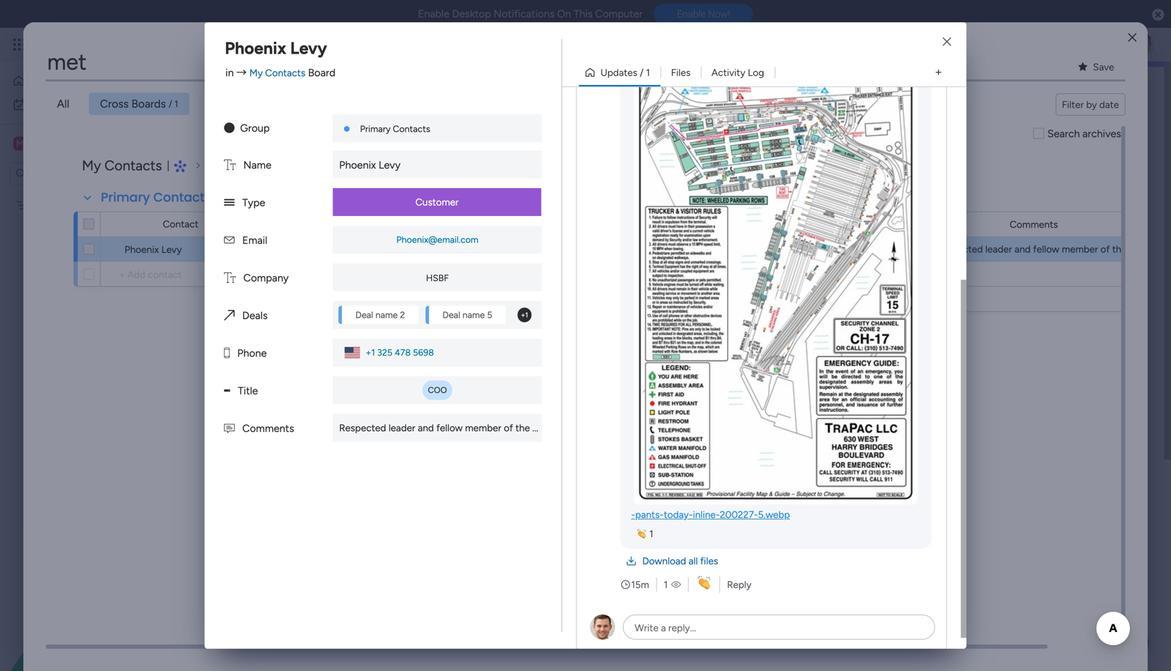 Task type: describe. For each thing, give the bounding box(es) containing it.
5
[[487, 310, 492, 321]]

tasks,
[[677, 226, 702, 237]]

everyday
[[635, 226, 675, 237]]

Phone field
[[752, 217, 787, 232]]

comments inside phoenix levy dialog
[[242, 422, 294, 435]]

all inside manage and run all aspects of your work in one unified place. from everyday tasks, to advanced projects, and processes, monday work management allows you to connect the dots, work smarter, and achieve shared goals.
[[416, 226, 425, 237]]

-pants-today-inline-200227-5.webp link
[[631, 509, 790, 521]]

1 horizontal spatial name
[[463, 310, 485, 321]]

your
[[475, 226, 495, 237]]

allows
[[618, 240, 645, 252]]

v2 sun image
[[224, 122, 235, 135]]

in inside manage and run all aspects of your work in one unified place. from everyday tasks, to advanced projects, and processes, monday work management allows you to connect the dots, work smarter, and achieve shared goals.
[[521, 226, 529, 237]]

deal name 2 inside phoenix levy dialog
[[355, 310, 405, 321]]

m
[[16, 138, 24, 150]]

terry turtle image
[[1132, 33, 1154, 56]]

members
[[965, 109, 1011, 122]]

0 horizontal spatial phoenix levy
[[125, 244, 182, 256]]

manage
[[343, 226, 378, 237]]

contact
[[163, 218, 198, 230]]

files button
[[661, 61, 701, 84]]

enable now! button
[[654, 4, 753, 25]]

and down aspects
[[429, 240, 445, 252]]

shared
[[500, 255, 530, 267]]

|
[[167, 159, 170, 172]]

1 horizontal spatial 325
[[752, 244, 768, 255]]

Company field
[[507, 217, 556, 232]]

getting
[[379, 365, 422, 380]]

1 horizontal spatial to
[[665, 240, 675, 252]]

v2 phone column image
[[224, 347, 230, 360]]

board. for just
[[532, 422, 560, 434]]

0 horizontal spatial primary contacts
[[101, 189, 211, 206]]

1 horizontal spatial deal
[[443, 310, 460, 321]]

lottie animation image
[[0, 531, 178, 671]]

5698 inside phoenix levy dialog
[[413, 347, 434, 358]]

my work link
[[8, 93, 169, 116]]

notifications
[[494, 8, 555, 20]]

enable for enable desktop notifications on this computer
[[418, 8, 450, 20]]

0 horizontal spatial close image
[[943, 37, 951, 47]]

templates
[[473, 288, 517, 299]]

of for ju
[[1101, 243, 1110, 255]]

email inside phoenix levy dialog
[[242, 234, 267, 247]]

plans
[[263, 39, 286, 51]]

contacts inside in → my contacts board
[[265, 67, 305, 79]]

one
[[531, 226, 548, 237]]

place.
[[582, 226, 608, 237]]

dapulse close image
[[1152, 8, 1164, 22]]

files
[[671, 67, 691, 78]]

pants-
[[635, 509, 664, 521]]

reply...
[[668, 622, 696, 634]]

fellow for respected leader and fellow member of the board. i ju
[[1033, 243, 1060, 255]]

project management
[[33, 199, 124, 211]]

1 vertical spatial primary
[[101, 189, 150, 206]]

1 horizontal spatial levy
[[290, 38, 327, 58]]

explore
[[354, 288, 387, 299]]

all inside "link"
[[689, 555, 698, 567]]

Deals field
[[629, 217, 659, 232]]

date
[[1099, 99, 1119, 110]]

1 horizontal spatial close image
[[1128, 33, 1137, 43]]

activity
[[712, 67, 745, 78]]

management inside manage and run all aspects of your work in one unified place. from everyday tasks, to advanced projects, and processes, monday work management allows you to connect the dots, work smarter, and achieve shared goals.
[[558, 240, 615, 252]]

today-
[[664, 509, 693, 521]]

getting started with work management button
[[327, 345, 1022, 400]]

478 for left +1 325 478 5698 link
[[395, 347, 411, 358]]

+1 325 478 5698 for right +1 325 478 5698 link
[[741, 244, 809, 255]]

by
[[1086, 99, 1097, 110]]

email inside 'field'
[[409, 219, 433, 230]]

work inside dropdown button
[[496, 365, 523, 380]]

478 for right +1 325 478 5698 link
[[770, 244, 786, 255]]

m button
[[10, 132, 136, 155]]

and down "comments" field
[[1015, 243, 1031, 255]]

2 horizontal spatial phoenix
[[339, 159, 376, 171]]

v2 long text column image
[[224, 422, 235, 435]]

product
[[490, 188, 535, 203]]

2 horizontal spatial to
[[704, 226, 714, 237]]

0 horizontal spatial levy
[[161, 244, 182, 256]]

updates for updates
[[206, 97, 248, 110]]

→
[[236, 67, 247, 79]]

board. for ju
[[1129, 243, 1157, 255]]

Search in workspace field
[[29, 166, 116, 182]]

member for just
[[465, 422, 501, 434]]

boards
[[131, 97, 166, 110]]

0 horizontal spatial name
[[375, 310, 398, 321]]

help button
[[1100, 632, 1149, 655]]

2 inside phoenix levy dialog
[[400, 310, 405, 321]]

0 horizontal spatial phoenix
[[125, 244, 159, 256]]

phoenix levy dialog
[[0, 0, 1171, 671]]

processes,
[[447, 240, 494, 252]]

work management button
[[36, 26, 222, 63]]

save
[[1093, 61, 1114, 73]]

respected for respected leader and fellow member of the board. i just met with him.
[[339, 422, 386, 434]]

view members button
[[925, 102, 1023, 130]]

download
[[642, 555, 686, 567]]

search
[[1048, 128, 1080, 140]]

phone inside field
[[756, 219, 783, 230]]

1 down pants-
[[649, 528, 653, 540]]

write a reply...
[[635, 622, 696, 634]]

updates for updates / 1
[[601, 67, 637, 78]]

filter by date
[[1062, 99, 1119, 110]]

manage and run all aspects of your work in one unified place. from everyday tasks, to advanced projects, and processes, monday work management allows you to connect the dots, work smarter, and achieve shared goals.
[[343, 226, 714, 267]]

all link
[[46, 93, 83, 115]]

monday
[[496, 240, 532, 252]]

him.
[[627, 422, 645, 434]]

now!
[[708, 8, 730, 20]]

workspace image
[[13, 136, 27, 151]]

work management
[[113, 37, 217, 52]]

company inside phoenix levy dialog
[[243, 272, 289, 284]]

work inside welcome to work management
[[372, 111, 421, 138]]

200227-
[[720, 509, 758, 521]]

Email field
[[406, 217, 436, 232]]

+1 325 478 5698 for left +1 325 478 5698 link
[[366, 347, 434, 358]]

connect
[[677, 240, 713, 252]]

to inside welcome to work management
[[422, 101, 432, 115]]

a
[[661, 622, 666, 634]]

project management list box
[[0, 191, 178, 405]]

phoenix@email.com link down the run
[[377, 244, 465, 255]]

home
[[31, 75, 57, 87]]

primary inside phoenix levy dialog
[[360, 123, 391, 135]]

325 inside phoenix levy dialog
[[377, 347, 392, 358]]

filter
[[1062, 99, 1084, 110]]

fellow for respected leader and fellow member of the board. i just met with him.
[[436, 422, 463, 434]]

0 vertical spatial hsbf
[[520, 244, 543, 256]]

1 horizontal spatial deal name 2
[[609, 244, 659, 255]]

reply
[[727, 579, 752, 591]]

customer
[[415, 196, 459, 208]]

activity log button
[[701, 61, 775, 84]]

contacts down the welcome
[[393, 123, 430, 135]]

v2 status image
[[224, 197, 235, 209]]

my for my contacts
[[82, 157, 101, 174]]

of for one
[[464, 226, 473, 237]]

filter by date button
[[1056, 93, 1125, 116]]

1 left v2 seen image
[[664, 579, 668, 591]]

my contacts
[[82, 157, 162, 174]]

phone inside phoenix levy dialog
[[237, 347, 267, 360]]

-
[[631, 509, 635, 521]]

desktop
[[452, 8, 491, 20]]

archives
[[1083, 128, 1121, 140]]

/ inside cross boards / 1
[[169, 98, 172, 109]]

member for ju
[[1062, 243, 1098, 255]]

1 vertical spatial levy
[[379, 159, 401, 171]]

download all files link
[[626, 553, 718, 570]]

in → my contacts board
[[226, 67, 336, 79]]

2 horizontal spatial phoenix levy
[[339, 159, 401, 171]]

search archives link
[[1034, 126, 1121, 142]]

run
[[399, 226, 413, 237]]

primary contacts inside phoenix levy dialog
[[360, 123, 430, 135]]

unified
[[550, 226, 580, 237]]

getting started with work management
[[379, 365, 600, 380]]

updates / 1
[[601, 67, 650, 78]]

help
[[1112, 636, 1137, 650]]

update feed image
[[954, 38, 968, 52]]

5.webp
[[758, 509, 790, 521]]

i for just
[[562, 422, 565, 434]]

my for my work
[[32, 99, 45, 110]]

save button
[[1073, 59, 1120, 75]]

1 horizontal spatial +1 325 478 5698 link
[[735, 241, 809, 258]]



Task type: locate. For each thing, give the bounding box(es) containing it.
fellow inside phoenix levy dialog
[[436, 422, 463, 434]]

of left 'ju'
[[1101, 243, 1110, 255]]

leader down "comments" field
[[985, 243, 1012, 255]]

primary contacts down |
[[101, 189, 211, 206]]

contacts left |
[[105, 157, 162, 174]]

name down everyday
[[629, 244, 651, 255]]

coo down title field
[[871, 244, 890, 254]]

deal down from
[[609, 244, 627, 255]]

1 horizontal spatial phoenix levy
[[225, 38, 327, 58]]

phoenix@email.com link
[[394, 234, 481, 245], [377, 244, 465, 255]]

my down home
[[32, 99, 45, 110]]

to
[[422, 101, 432, 115], [704, 226, 714, 237], [665, 240, 675, 252]]

with right met
[[606, 422, 625, 434]]

column information image
[[688, 219, 700, 230]]

+1 325 478 5698 up getting
[[366, 347, 434, 358]]

company inside field
[[510, 219, 552, 230]]

deals inside phoenix levy dialog
[[242, 310, 268, 322]]

management
[[67, 199, 124, 211]]

updates up v2 sun image
[[206, 97, 248, 110]]

name down explore at the top
[[375, 310, 398, 321]]

325 down phone field
[[752, 244, 768, 255]]

in left one
[[521, 226, 529, 237]]

type
[[242, 197, 265, 209]]

project
[[33, 199, 64, 211]]

email up projects,
[[409, 219, 433, 230]]

1 vertical spatial in
[[521, 226, 529, 237]]

all left files
[[689, 555, 698, 567]]

1 vertical spatial of
[[1101, 243, 1110, 255]]

name
[[243, 159, 271, 171]]

0 horizontal spatial 478
[[395, 347, 411, 358]]

work management product
[[382, 188, 535, 203]]

0 vertical spatial to
[[422, 101, 432, 115]]

of inside manage and run all aspects of your work in one unified place. from everyday tasks, to advanced projects, and processes, monday work management allows you to connect the dots, work smarter, and achieve shared goals.
[[464, 226, 473, 237]]

of up processes,
[[464, 226, 473, 237]]

0 horizontal spatial leader
[[389, 422, 415, 434]]

comments up respected leader and fellow member of the board. i ju
[[1010, 219, 1058, 230]]

contacts down plans
[[265, 67, 305, 79]]

and left the run
[[380, 226, 397, 237]]

0 vertical spatial of
[[464, 226, 473, 237]]

all right the run
[[416, 226, 425, 237]]

option
[[0, 193, 178, 196]]

updates link
[[195, 93, 262, 115]]

0 vertical spatial primary
[[360, 123, 391, 135]]

title
[[871, 219, 890, 230], [238, 385, 258, 397]]

updates inside button
[[601, 67, 637, 78]]

2 horizontal spatial deal
[[609, 244, 627, 255]]

0 horizontal spatial member
[[465, 422, 501, 434]]

v2 dropdown column image
[[224, 385, 230, 397]]

leader for respected leader and fellow member of the board. i just met with him.
[[389, 422, 415, 434]]

1 vertical spatial deals
[[242, 310, 268, 322]]

2 enable from the left
[[677, 8, 706, 20]]

2 vertical spatial phoenix
[[125, 244, 159, 256]]

i left just
[[562, 422, 565, 434]]

management inside welcome to work management
[[427, 111, 559, 138]]

1 vertical spatial title
[[238, 385, 258, 397]]

and down started
[[418, 422, 434, 434]]

0 vertical spatial phoenix
[[225, 38, 286, 58]]

1 vertical spatial all
[[689, 555, 698, 567]]

0 horizontal spatial 5698
[[413, 347, 434, 358]]

0 vertical spatial /
[[640, 67, 644, 78]]

0 vertical spatial 2
[[654, 244, 659, 255]]

enable left the desktop
[[418, 8, 450, 20]]

0 vertical spatial member
[[1062, 243, 1098, 255]]

my inside my work option
[[32, 99, 45, 110]]

1 inside cross boards / 1
[[174, 98, 178, 109]]

1 vertical spatial 5698
[[413, 347, 434, 358]]

0 horizontal spatial deal name 2
[[355, 310, 405, 321]]

1 vertical spatial email
[[242, 234, 267, 247]]

dapulse text column image for name
[[224, 159, 236, 171]]

advanced
[[343, 240, 386, 252]]

primary contacts down the welcome
[[360, 123, 430, 135]]

0 vertical spatial email
[[409, 219, 433, 230]]

of inside phoenix levy dialog
[[504, 422, 513, 434]]

phoenix@email.com inside phoenix levy dialog
[[396, 234, 478, 245]]

1 horizontal spatial i
[[1159, 243, 1162, 255]]

cross
[[100, 97, 129, 110]]

phoenix levy down the welcome
[[339, 159, 401, 171]]

1 vertical spatial board.
[[532, 422, 560, 434]]

+1 325 478 5698 down phone field
[[741, 244, 809, 255]]

0 vertical spatial 478
[[770, 244, 786, 255]]

the left just
[[516, 422, 530, 434]]

1 vertical spatial +1 325 478 5698 link
[[360, 344, 434, 361]]

enable inside enable now! button
[[677, 8, 706, 20]]

respected inside phoenix levy dialog
[[339, 422, 386, 434]]

updates
[[601, 67, 637, 78], [206, 97, 248, 110]]

1 horizontal spatial +1 325 478 5698
[[741, 244, 809, 255]]

1 right boards
[[174, 98, 178, 109]]

the left 'ju'
[[1112, 243, 1127, 255]]

1 vertical spatial phone
[[237, 347, 267, 360]]

of for just
[[504, 422, 513, 434]]

/ left files on the right of page
[[640, 67, 644, 78]]

contacts
[[265, 67, 305, 79], [393, 123, 430, 135], [105, 157, 162, 174], [153, 189, 211, 206]]

phoenix@email.com link down email 'field'
[[394, 234, 481, 245]]

0 horizontal spatial of
[[464, 226, 473, 237]]

view members
[[937, 109, 1011, 122]]

0 horizontal spatial 325
[[377, 347, 392, 358]]

1 horizontal spatial my
[[82, 157, 101, 174]]

inline-
[[693, 509, 720, 521]]

board. inside phoenix levy dialog
[[532, 422, 560, 434]]

1 horizontal spatial /
[[640, 67, 644, 78]]

management inside dropdown button
[[526, 365, 600, 380]]

name left 5 in the left of the page
[[463, 310, 485, 321]]

2 horizontal spatial the
[[1112, 243, 1127, 255]]

+1 for left +1 325 478 5698 link
[[366, 347, 375, 358]]

goals.
[[532, 255, 557, 267]]

0 vertical spatial deals
[[632, 219, 656, 230]]

component image
[[174, 160, 186, 173]]

in inside phoenix levy dialog
[[226, 67, 234, 79]]

1 horizontal spatial coo
[[871, 244, 890, 254]]

title inside phoenix levy dialog
[[238, 385, 258, 397]]

1 horizontal spatial in
[[521, 226, 529, 237]]

in left →
[[226, 67, 234, 79]]

home option
[[8, 70, 169, 92]]

projects,
[[388, 240, 427, 252]]

0 horizontal spatial company
[[243, 272, 289, 284]]

coo down started
[[428, 385, 447, 395]]

1 vertical spatial comments
[[242, 422, 294, 435]]

invite members image
[[985, 38, 999, 52]]

the down advanced
[[343, 255, 358, 267]]

title inside field
[[871, 219, 890, 230]]

1 horizontal spatial company
[[510, 219, 552, 230]]

member
[[1062, 243, 1098, 255], [465, 422, 501, 434]]

1 horizontal spatial leader
[[985, 243, 1012, 255]]

welcome
[[372, 101, 419, 115]]

1 horizontal spatial all
[[689, 555, 698, 567]]

2 down explore work management templates button
[[400, 310, 405, 321]]

to right column information icon
[[704, 226, 714, 237]]

my contacts link
[[249, 67, 305, 79]]

my work option
[[8, 93, 169, 116]]

1 dapulse text column image from the top
[[224, 159, 236, 171]]

comments inside field
[[1010, 219, 1058, 230]]

my
[[249, 67, 263, 79], [32, 99, 45, 110], [82, 157, 101, 174]]

i left 'ju'
[[1159, 243, 1162, 255]]

deals up you
[[632, 219, 656, 230]]

i for ju
[[1159, 243, 1162, 255]]

0 vertical spatial fellow
[[1033, 243, 1060, 255]]

2 horizontal spatial levy
[[379, 159, 401, 171]]

write
[[635, 622, 659, 634]]

smarter,
[[408, 255, 444, 267]]

phoenix@email.com down the run
[[380, 244, 462, 255]]

leader inside phoenix levy dialog
[[389, 422, 415, 434]]

+1 325 478 5698 link up getting
[[360, 344, 434, 361]]

phoenix@email.com link inside phoenix levy dialog
[[394, 234, 481, 245]]

updates down computer
[[601, 67, 637, 78]]

0 horizontal spatial email
[[242, 234, 267, 247]]

2 down everyday
[[654, 244, 659, 255]]

files
[[700, 555, 718, 567]]

primary
[[360, 123, 391, 135], [101, 189, 150, 206]]

enable desktop notifications on this computer
[[418, 8, 643, 20]]

1 vertical spatial 478
[[395, 347, 411, 358]]

the inside phoenix levy dialog
[[516, 422, 530, 434]]

board. left 'ju'
[[1129, 243, 1157, 255]]

0 horizontal spatial /
[[169, 98, 172, 109]]

0 horizontal spatial comments
[[242, 422, 294, 435]]

with inside getting started with work management dropdown button
[[468, 365, 493, 380]]

lottie animation element
[[0, 531, 178, 671]]

i inside dialog
[[562, 422, 565, 434]]

phoenix levy down 'contact'
[[125, 244, 182, 256]]

0 horizontal spatial +1 325 478 5698
[[366, 347, 434, 358]]

+1 down explore at the top
[[366, 347, 375, 358]]

dapulse text column image
[[224, 159, 236, 171], [224, 272, 236, 284]]

Comments field
[[1006, 217, 1062, 232]]

respected leader and fellow member of the board. i just met with him.
[[339, 422, 645, 434]]

1 vertical spatial member
[[465, 422, 501, 434]]

board
[[308, 67, 336, 79]]

+1 inside phoenix levy dialog
[[366, 347, 375, 358]]

/ inside button
[[640, 67, 644, 78]]

contacts up 'contact'
[[153, 189, 211, 206]]

and down processes,
[[446, 255, 462, 267]]

+1 325 478 5698 inside phoenix levy dialog
[[366, 347, 434, 358]]

my down m button
[[82, 157, 101, 174]]

fellow down "comments" field
[[1033, 243, 1060, 255]]

1 vertical spatial updates
[[206, 97, 248, 110]]

0 vertical spatial coo
[[871, 244, 890, 254]]

0 vertical spatial dapulse text column image
[[224, 159, 236, 171]]

and inside phoenix levy dialog
[[418, 422, 434, 434]]

you
[[647, 240, 663, 252]]

dapulse checkbox image
[[1034, 128, 1044, 140]]

2 horizontal spatial of
[[1101, 243, 1110, 255]]

computer
[[595, 8, 643, 20]]

1 horizontal spatial title
[[871, 219, 890, 230]]

1 horizontal spatial board.
[[1129, 243, 1157, 255]]

explore work management templates button
[[343, 282, 528, 305]]

0 horizontal spatial deal
[[355, 310, 373, 321]]

/ right boards
[[169, 98, 172, 109]]

reply link
[[727, 579, 752, 591]]

325
[[752, 244, 768, 255], [377, 347, 392, 358]]

download all files
[[642, 555, 718, 567]]

15m
[[631, 579, 649, 591]]

in
[[226, 67, 234, 79], [521, 226, 529, 237]]

enable now!
[[677, 8, 730, 20]]

+1 325 478 5698 link down phone field
[[735, 241, 809, 258]]

levy up board
[[290, 38, 327, 58]]

the inside manage and run all aspects of your work in one unified place. from everyday tasks, to advanced projects, and processes, monday work management allows you to connect the dots, work smarter, and achieve shared goals.
[[343, 255, 358, 267]]

0 horizontal spatial to
[[422, 101, 432, 115]]

0 horizontal spatial enable
[[418, 8, 450, 20]]

478 up getting
[[395, 347, 411, 358]]

dapulse text column image left name
[[224, 159, 236, 171]]

1 vertical spatial coo
[[428, 385, 447, 395]]

deal down explore work management templates at the left
[[443, 310, 460, 321]]

v2 board relation small image
[[224, 310, 235, 322]]

ju
[[1164, 243, 1171, 255]]

1 horizontal spatial updates
[[601, 67, 637, 78]]

levy down the welcome
[[379, 159, 401, 171]]

1 vertical spatial deal name 2
[[355, 310, 405, 321]]

325 up getting
[[377, 347, 392, 358]]

1 vertical spatial /
[[169, 98, 172, 109]]

board. left just
[[532, 422, 560, 434]]

deal name 5
[[443, 310, 492, 321]]

Title field
[[868, 217, 893, 232]]

group
[[240, 122, 270, 135]]

v2 seen image
[[671, 578, 681, 592]]

1 horizontal spatial comments
[[1010, 219, 1058, 230]]

0 vertical spatial 5698
[[788, 244, 809, 255]]

1 horizontal spatial respected
[[936, 243, 983, 255]]

updates / 1 button
[[579, 61, 661, 84]]

to right the welcome
[[422, 101, 432, 115]]

deal down explore at the top
[[355, 310, 373, 321]]

deals right v2 board relation small image
[[242, 310, 268, 322]]

all
[[416, 226, 425, 237], [689, 555, 698, 567]]

levy
[[290, 38, 327, 58], [379, 159, 401, 171], [161, 244, 182, 256]]

478 inside phoenix levy dialog
[[395, 347, 411, 358]]

leader for respected leader and fellow member of the board. i ju
[[985, 243, 1012, 255]]

phoenix levy
[[225, 38, 327, 58], [339, 159, 401, 171], [125, 244, 182, 256]]

dapulse text column image up v2 board relation small image
[[224, 272, 236, 284]]

1 vertical spatial dapulse text column image
[[224, 272, 236, 284]]

2 dapulse text column image from the top
[[224, 272, 236, 284]]

my work
[[32, 99, 69, 110]]

0 vertical spatial in
[[226, 67, 234, 79]]

0 vertical spatial updates
[[601, 67, 637, 78]]

primary down my contacts
[[101, 189, 150, 206]]

0 horizontal spatial i
[[562, 422, 565, 434]]

name
[[629, 244, 651, 255], [375, 310, 398, 321], [463, 310, 485, 321]]

email
[[409, 219, 433, 230], [242, 234, 267, 247]]

search archives
[[1048, 128, 1121, 140]]

met
[[586, 422, 603, 434]]

to right you
[[665, 240, 675, 252]]

all
[[57, 97, 69, 110]]

0 horizontal spatial +1 325 478 5698 link
[[360, 344, 434, 361]]

phoenix@email.com down email 'field'
[[396, 234, 478, 245]]

the for respected leader and fellow member of the board. i ju
[[1112, 243, 1127, 255]]

1 horizontal spatial phone
[[756, 219, 783, 230]]

1 left files on the right of page
[[646, 67, 650, 78]]

dots,
[[360, 255, 382, 267]]

leader down getting
[[389, 422, 415, 434]]

1 vertical spatial company
[[243, 272, 289, 284]]

phoenix@email.com
[[396, 234, 478, 245], [380, 244, 462, 255]]

0 vertical spatial deal name 2
[[609, 244, 659, 255]]

hsbf inside phoenix levy dialog
[[426, 273, 449, 284]]

None field
[[46, 45, 1125, 79]]

1 vertical spatial to
[[704, 226, 714, 237]]

from
[[610, 226, 633, 237]]

phoenix levy up my contacts link
[[225, 38, 327, 58]]

hsbf down one
[[520, 244, 543, 256]]

of down getting started with work management
[[504, 422, 513, 434]]

1 horizontal spatial primary
[[360, 123, 391, 135]]

dapulse text column image for company
[[224, 272, 236, 284]]

0 vertical spatial +1 325 478 5698
[[741, 244, 809, 255]]

478 down phone field
[[770, 244, 786, 255]]

hsbf up explore work management templates at the left
[[426, 273, 449, 284]]

coo inside phoenix levy dialog
[[428, 385, 447, 395]]

1 vertical spatial my
[[32, 99, 45, 110]]

achieve
[[465, 255, 498, 267]]

cross boards / 1
[[100, 97, 178, 110]]

5698
[[788, 244, 809, 255], [413, 347, 434, 358]]

0 horizontal spatial deals
[[242, 310, 268, 322]]

1 vertical spatial 2
[[400, 310, 405, 321]]

comments right v2 long text column image
[[242, 422, 294, 435]]

0 vertical spatial my
[[249, 67, 263, 79]]

1 vertical spatial primary contacts
[[101, 189, 211, 206]]

with right started
[[468, 365, 493, 380]]

work inside option
[[48, 99, 69, 110]]

0 vertical spatial phoenix levy
[[225, 38, 327, 58]]

2 vertical spatial my
[[82, 157, 101, 174]]

deal name 2 down explore at the top
[[355, 310, 405, 321]]

close image
[[1128, 33, 1137, 43], [943, 37, 951, 47]]

0 vertical spatial respected
[[936, 243, 983, 255]]

1 button
[[631, 526, 659, 542]]

see plans
[[244, 39, 286, 51]]

select product image
[[13, 38, 26, 52]]

0 horizontal spatial updates
[[206, 97, 248, 110]]

fellow down started
[[436, 422, 463, 434]]

0 vertical spatial with
[[468, 365, 493, 380]]

add view image
[[936, 67, 942, 78]]

+1 for right +1 325 478 5698 link
[[741, 244, 750, 255]]

the
[[1112, 243, 1127, 255], [343, 255, 358, 267], [516, 422, 530, 434]]

v2 email column image
[[224, 234, 235, 247]]

comments
[[1010, 219, 1058, 230], [242, 422, 294, 435]]

my inside in → my contacts board
[[249, 67, 263, 79]]

1 vertical spatial fellow
[[436, 422, 463, 434]]

2 horizontal spatial name
[[629, 244, 651, 255]]

primary down the welcome
[[360, 123, 391, 135]]

hsbf
[[520, 244, 543, 256], [426, 273, 449, 284]]

explore work management templates
[[354, 288, 517, 299]]

deal name 2 down from
[[609, 244, 659, 255]]

+1 right connect
[[741, 244, 750, 255]]

activity log
[[712, 67, 764, 78]]

/
[[640, 67, 644, 78], [169, 98, 172, 109]]

1
[[646, 67, 650, 78], [174, 98, 178, 109], [649, 528, 653, 540], [664, 579, 668, 591]]

star image
[[1078, 62, 1088, 72]]

respected for respected leader and fellow member of the board. i ju
[[936, 243, 983, 255]]

deals inside deals field
[[632, 219, 656, 230]]

my right →
[[249, 67, 263, 79]]

email right the v2 email column icon
[[242, 234, 267, 247]]

the for respected leader and fellow member of the board. i just met with him.
[[516, 422, 530, 434]]

2 vertical spatial phoenix levy
[[125, 244, 182, 256]]

with
[[468, 365, 493, 380], [606, 422, 625, 434]]

of
[[464, 226, 473, 237], [1101, 243, 1110, 255], [504, 422, 513, 434]]

1 enable from the left
[[418, 8, 450, 20]]

enable left now!
[[677, 8, 706, 20]]

levy down 'contact'
[[161, 244, 182, 256]]

1 horizontal spatial 478
[[770, 244, 786, 255]]

0 vertical spatial company
[[510, 219, 552, 230]]

0 horizontal spatial all
[[416, 226, 425, 237]]

with inside phoenix levy dialog
[[606, 422, 625, 434]]

this
[[574, 8, 593, 20]]

enable for enable now!
[[677, 8, 706, 20]]

fellow
[[1033, 243, 1060, 255], [436, 422, 463, 434]]

1 vertical spatial +1
[[366, 347, 375, 358]]

member inside phoenix levy dialog
[[465, 422, 501, 434]]



Task type: vqa. For each thing, say whether or not it's contained in the screenshot.
with within dropdown button
yes



